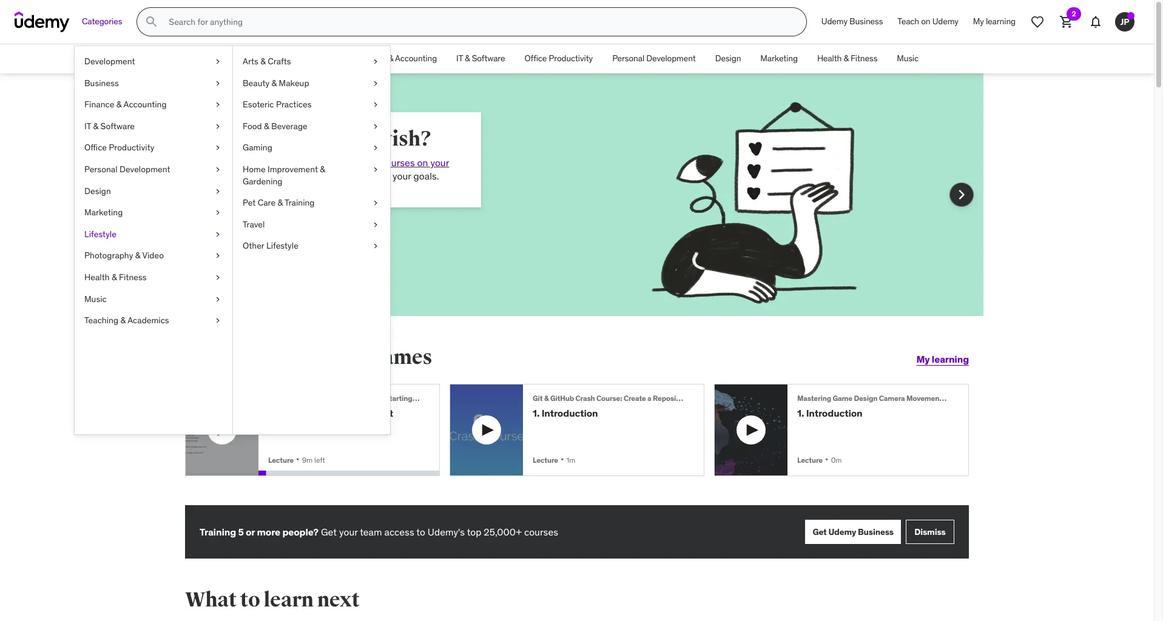 Task type: vqa. For each thing, say whether or not it's contained in the screenshot.
Database Management Systems (DBMS) on the top
no



Task type: locate. For each thing, give the bounding box(es) containing it.
1 vertical spatial office
[[84, 142, 107, 153]]

software for lifestyle
[[101, 121, 135, 132]]

1 horizontal spatial personal
[[613, 53, 645, 64]]

time
[[229, 157, 250, 169]]

software for health & fitness
[[472, 53, 505, 64]]

office productivity link
[[515, 44, 603, 73], [75, 137, 233, 159]]

health & fitness link
[[808, 44, 888, 73], [75, 267, 233, 289]]

health down photography
[[84, 272, 110, 283]]

0 horizontal spatial personal development link
[[75, 159, 233, 181]]

1 1. from the left
[[533, 408, 540, 420]]

make for a
[[305, 126, 358, 152]]

on right teach
[[922, 16, 931, 27]]

the inside "mastering podcast -  easy guide to starting your podcast 3. how to create the perfect cover art?"
[[343, 408, 358, 420]]

james
[[373, 345, 432, 370]]

xsmall image inside development link
[[213, 56, 223, 68]]

my learning link
[[966, 7, 1024, 36], [917, 345, 970, 375]]

my up "movements"
[[917, 354, 930, 366]]

to left learn
[[240, 588, 260, 613]]

esoteric
[[243, 99, 274, 110]]

mastering podcast -  easy guide to starting your podcast 3. how to create the perfect cover art?
[[268, 394, 458, 431]]

1 1. introduction link from the left
[[533, 408, 685, 420]]

my learning link left wishlist image
[[966, 7, 1024, 36]]

0 vertical spatial finance
[[357, 53, 386, 64]]

photography & video link
[[75, 245, 233, 267]]

training 5 or more people? get your team access to udemy's top 25,000+ courses
[[200, 526, 559, 538]]

0 vertical spatial training
[[285, 197, 315, 208]]

1 vertical spatial personal development
[[84, 164, 170, 175]]

arcade
[[955, 394, 979, 403]]

1 horizontal spatial your
[[393, 170, 411, 182]]

your left goals.
[[393, 170, 411, 182]]

1 horizontal spatial introduction
[[807, 408, 863, 420]]

lecture • 1m
[[533, 453, 576, 465]]

personal development link
[[603, 44, 706, 73], [75, 159, 233, 181]]

xsmall image inside home improvement & gardening link
[[371, 164, 381, 176]]

music down teach
[[897, 53, 919, 64]]

1 horizontal spatial design link
[[706, 44, 751, 73]]

1 vertical spatial personal
[[84, 164, 118, 175]]

other lifestyle
[[243, 241, 299, 252]]

xsmall image for teaching & academics
[[213, 315, 223, 327]]

a
[[362, 126, 373, 152], [648, 394, 652, 403]]

1 vertical spatial a
[[648, 394, 652, 403]]

1 vertical spatial finance & accounting
[[84, 99, 167, 110]]

top
[[467, 526, 482, 538]]

it & software
[[457, 53, 505, 64], [84, 121, 135, 132]]

3 lecture from the left
[[798, 456, 823, 465]]

make for it
[[264, 157, 287, 169]]

your inside get the courses on your wishlist
[[431, 157, 450, 169]]

it for health & fitness
[[457, 53, 463, 64]]

0 vertical spatial office productivity
[[525, 53, 593, 64]]

1 podcast from the left
[[304, 394, 331, 403]]

from
[[691, 394, 709, 403]]

0 horizontal spatial my
[[917, 354, 930, 366]]

1 vertical spatial productivity
[[109, 142, 154, 153]]

learning up in
[[932, 354, 970, 366]]

next image
[[953, 185, 972, 205]]

mastering inside mastering game design camera movements in arcade studio 1. introduction
[[798, 394, 832, 403]]

the down come
[[303, 170, 318, 182]]

your up goals.
[[431, 157, 450, 169]]

travel
[[243, 219, 265, 230]]

learning
[[986, 16, 1016, 27], [932, 354, 970, 366]]

get inside get the courses on your wishlist
[[346, 157, 362, 169]]

0 horizontal spatial it & software
[[84, 121, 135, 132]]

software down business link
[[101, 121, 135, 132]]

lecture
[[268, 456, 294, 465], [533, 456, 559, 465], [798, 456, 823, 465]]

productivity
[[549, 53, 593, 64], [109, 142, 154, 153]]

•
[[296, 453, 300, 465], [561, 453, 564, 465], [826, 453, 829, 465]]

xsmall image inside arts & crafts link
[[371, 56, 381, 68]]

dismiss
[[915, 527, 946, 538]]

lecture inside lecture • 0m
[[798, 456, 823, 465]]

it & software link for lifestyle
[[75, 116, 233, 137]]

1 vertical spatial training
[[200, 526, 236, 538]]

1 vertical spatial music
[[84, 294, 107, 304]]

0 horizontal spatial your
[[339, 526, 358, 538]]

scratch!
[[710, 394, 739, 403]]

development link for health & fitness
[[226, 44, 295, 73]]

9m
[[302, 456, 313, 465]]

training up travel 'link'
[[285, 197, 315, 208]]

it & software link down search for anything text box
[[447, 44, 515, 73]]

introduction
[[542, 408, 598, 420], [807, 408, 863, 420]]

fitness down "photography & video"
[[119, 272, 147, 283]]

1 horizontal spatial it
[[457, 53, 463, 64]]

let's start learning, james
[[185, 345, 432, 370]]

it
[[290, 157, 296, 169]]

lifestyle right other on the top left of page
[[266, 241, 299, 252]]

music link
[[888, 44, 929, 73], [75, 289, 233, 310]]

3 • from the left
[[826, 453, 829, 465]]

your for team
[[339, 526, 358, 538]]

1. introduction link for scratch!
[[533, 408, 685, 420]]

0 horizontal spatial mastering
[[268, 394, 302, 403]]

0 horizontal spatial music link
[[75, 289, 233, 310]]

1 horizontal spatial finance & accounting link
[[348, 44, 447, 73]]

podcast left the -
[[304, 394, 331, 403]]

lecture • 9m left
[[268, 453, 325, 465]]

mastering
[[268, 394, 302, 403], [798, 394, 832, 403]]

xsmall image inside travel 'link'
[[371, 219, 381, 231]]

0 horizontal spatial training
[[200, 526, 236, 538]]

0 horizontal spatial get
[[321, 526, 337, 538]]

accounting
[[395, 53, 437, 64], [124, 99, 167, 110]]

2 link
[[1053, 7, 1082, 36]]

it & software link for health & fitness
[[447, 44, 515, 73]]

fitness for the top 'health & fitness' 'link'
[[851, 53, 878, 64]]

xsmall image for business
[[213, 77, 223, 89]]

finance
[[357, 53, 386, 64], [84, 99, 114, 110]]

1 vertical spatial my learning link
[[917, 345, 970, 375]]

2 • from the left
[[561, 453, 564, 465]]

0 horizontal spatial personal
[[84, 164, 118, 175]]

0 vertical spatial personal
[[613, 53, 645, 64]]

mastering inside "mastering podcast -  easy guide to starting your podcast 3. how to create the perfect cover art?"
[[268, 394, 302, 403]]

fitness for the leftmost 'health & fitness' 'link'
[[119, 272, 147, 283]]

& inside home improvement & gardening
[[320, 164, 325, 175]]

art?
[[295, 419, 313, 431]]

create
[[313, 408, 341, 420]]

health & fitness down photography
[[84, 272, 147, 283]]

1 horizontal spatial the
[[343, 408, 358, 420]]

lecture inside 'lecture • 1m'
[[533, 456, 559, 465]]

on up goals.
[[417, 157, 428, 169]]

marketing link
[[751, 44, 808, 73], [75, 202, 233, 224]]

1 vertical spatial health & fitness
[[84, 272, 147, 283]]

2 horizontal spatial get
[[813, 527, 827, 538]]

xsmall image inside lifestyle link
[[213, 229, 223, 241]]

1 horizontal spatial •
[[561, 453, 564, 465]]

xsmall image for music
[[213, 294, 223, 305]]

xsmall image inside office productivity link
[[213, 142, 223, 154]]

1. introduction link down camera
[[798, 408, 950, 420]]

development link up beauty
[[226, 44, 295, 73]]

xsmall image
[[213, 56, 223, 68], [371, 99, 381, 111], [213, 121, 223, 133], [371, 121, 381, 133], [213, 142, 223, 154], [371, 142, 381, 154], [213, 164, 223, 176], [371, 164, 381, 176], [213, 186, 223, 197], [371, 241, 381, 253], [213, 272, 223, 284], [213, 315, 223, 327]]

xsmall image inside finance & accounting link
[[213, 99, 223, 111]]

xsmall image for design
[[213, 186, 223, 197]]

personal
[[613, 53, 645, 64], [84, 164, 118, 175]]

mastering left game
[[798, 394, 832, 403]]

my learning link up in
[[917, 345, 970, 375]]

0 horizontal spatial design
[[84, 186, 111, 196]]

make up true.
[[305, 126, 358, 152]]

marketing
[[761, 53, 798, 64], [84, 207, 123, 218]]

0 vertical spatial finance & accounting link
[[348, 44, 447, 73]]

1 horizontal spatial lifestyle
[[266, 241, 299, 252]]

1m
[[567, 456, 576, 465]]

0 vertical spatial your
[[431, 157, 450, 169]]

teach
[[898, 16, 920, 27]]

1 vertical spatial my learning
[[917, 354, 970, 366]]

xsmall image inside gaming link
[[371, 142, 381, 154]]

training
[[285, 197, 315, 208], [200, 526, 236, 538]]

xsmall image inside business link
[[213, 77, 223, 89]]

xsmall image inside the music link
[[213, 294, 223, 305]]

1 horizontal spatial 1.
[[798, 408, 805, 420]]

0 horizontal spatial productivity
[[109, 142, 154, 153]]

2 1. from the left
[[798, 408, 805, 420]]

fitness down udemy business link
[[851, 53, 878, 64]]

personal for lifestyle
[[84, 164, 118, 175]]

guide
[[355, 394, 374, 403]]

introduction inside mastering game design camera movements in arcade studio 1. introduction
[[807, 408, 863, 420]]

1 vertical spatial lifestyle
[[266, 241, 299, 252]]

to right how
[[301, 408, 311, 420]]

2 horizontal spatial lecture
[[798, 456, 823, 465]]

marketing link for health & fitness
[[751, 44, 808, 73]]

0 vertical spatial health & fitness
[[818, 53, 878, 64]]

1 vertical spatial software
[[101, 121, 135, 132]]

xsmall image inside esoteric practices link
[[371, 99, 381, 111]]

0 horizontal spatial software
[[101, 121, 135, 132]]

design link
[[706, 44, 751, 73], [75, 181, 233, 202]]

how
[[279, 408, 299, 420]]

0 horizontal spatial finance & accounting link
[[75, 94, 233, 116]]

my learning up in
[[917, 354, 970, 366]]

lecture inside lecture • 9m left
[[268, 456, 294, 465]]

1 horizontal spatial it & software
[[457, 53, 505, 64]]

music up teaching
[[84, 294, 107, 304]]

other
[[243, 241, 264, 252]]

design link for health & fitness
[[706, 44, 751, 73]]

lecture left 1m
[[533, 456, 559, 465]]

lecture left 0m
[[798, 456, 823, 465]]

get the courses on your wishlist link
[[229, 157, 450, 182]]

2 vertical spatial the
[[343, 408, 358, 420]]

• left 0m
[[826, 453, 829, 465]]

introduction down game
[[807, 408, 863, 420]]

1 horizontal spatial lecture
[[533, 456, 559, 465]]

fitness
[[851, 53, 878, 64], [119, 272, 147, 283]]

the inside get the courses on your wishlist
[[364, 157, 379, 169]]

office productivity for lifestyle
[[84, 142, 154, 153]]

• for 1.
[[826, 453, 829, 465]]

to
[[252, 157, 261, 169], [301, 408, 311, 420], [417, 526, 425, 538], [240, 588, 260, 613]]

2 lecture from the left
[[533, 456, 559, 465]]

health down udemy business link
[[818, 53, 842, 64]]

lecture left 9m
[[268, 456, 294, 465]]

0 horizontal spatial marketing
[[84, 207, 123, 218]]

1 vertical spatial personal development link
[[75, 159, 233, 181]]

0 vertical spatial finance & accounting
[[357, 53, 437, 64]]

pet care & training link
[[233, 193, 390, 214]]

health & fitness down udemy business link
[[818, 53, 878, 64]]

0 vertical spatial the
[[364, 157, 379, 169]]

start
[[234, 345, 280, 370]]

cover
[[268, 419, 293, 431]]

xsmall image inside the design link
[[213, 186, 223, 197]]

1 vertical spatial learning
[[932, 354, 970, 366]]

2 horizontal spatial •
[[826, 453, 829, 465]]

office for health & fitness
[[525, 53, 547, 64]]

0 vertical spatial it & software
[[457, 53, 505, 64]]

xsmall image for esoteric practices
[[371, 99, 381, 111]]

business link
[[75, 73, 233, 94]]

health & fitness link down video
[[75, 267, 233, 289]]

1 vertical spatial health
[[84, 272, 110, 283]]

• left 1m
[[561, 453, 564, 465]]

1 horizontal spatial health & fitness link
[[808, 44, 888, 73]]

xsmall image for health & fitness
[[213, 272, 223, 284]]

Search for anything text field
[[167, 12, 792, 32]]

0 vertical spatial health
[[818, 53, 842, 64]]

1 lecture from the left
[[268, 456, 294, 465]]

lecture • 0m
[[798, 453, 842, 465]]

a right "create"
[[648, 394, 652, 403]]

1 horizontal spatial fitness
[[851, 53, 878, 64]]

development link for lifestyle
[[75, 51, 233, 73]]

xsmall image inside photography & video link
[[213, 250, 223, 262]]

training left 5
[[200, 526, 236, 538]]

xsmall image for arts & crafts
[[371, 56, 381, 68]]

1 vertical spatial music link
[[75, 289, 233, 310]]

2 1. introduction link from the left
[[798, 408, 950, 420]]

to down gaming
[[252, 157, 261, 169]]

2 podcast from the left
[[430, 394, 458, 403]]

1. up lecture • 0m
[[798, 408, 805, 420]]

1 vertical spatial health & fitness link
[[75, 267, 233, 289]]

my right teach on udemy in the right of the page
[[974, 16, 985, 27]]

1 vertical spatial office productivity link
[[75, 137, 233, 159]]

xsmall image inside it & software "link"
[[213, 121, 223, 133]]

get for get udemy business
[[813, 527, 827, 538]]

food & beverage
[[243, 121, 308, 132]]

team
[[360, 526, 382, 538]]

1 horizontal spatial office
[[525, 53, 547, 64]]

it & software link down business link
[[75, 116, 233, 137]]

1 horizontal spatial office productivity link
[[515, 44, 603, 73]]

0 horizontal spatial office productivity
[[84, 142, 154, 153]]

0 horizontal spatial podcast
[[304, 394, 331, 403]]

design for lifestyle
[[84, 186, 111, 196]]

esoteric practices link
[[233, 94, 390, 116]]

carousel element
[[171, 73, 984, 345]]

1 mastering from the left
[[268, 394, 302, 403]]

1 horizontal spatial office productivity
[[525, 53, 593, 64]]

2 introduction from the left
[[807, 408, 863, 420]]

xsmall image for marketing
[[213, 207, 223, 219]]

0 horizontal spatial personal development
[[84, 164, 170, 175]]

1 horizontal spatial 1. introduction link
[[798, 408, 950, 420]]

office
[[525, 53, 547, 64], [84, 142, 107, 153]]

make up and
[[264, 157, 287, 169]]

arts & crafts
[[243, 56, 291, 67]]

xsmall image inside 'health & fitness' 'link'
[[213, 272, 223, 284]]

1 vertical spatial on
[[417, 157, 428, 169]]

0 vertical spatial marketing link
[[751, 44, 808, 73]]

courses right 25,000+
[[524, 526, 559, 538]]

0 vertical spatial accounting
[[395, 53, 437, 64]]

music link down teach
[[888, 44, 929, 73]]

1 vertical spatial fitness
[[119, 272, 147, 283]]

get udemy business link
[[806, 520, 902, 545]]

personal development link for health & fitness
[[603, 44, 706, 73]]

course:
[[597, 394, 623, 403]]

1. introduction link down course: in the bottom right of the page
[[533, 408, 685, 420]]

xsmall image inside "other lifestyle" link
[[371, 241, 381, 253]]

personal for health & fitness
[[613, 53, 645, 64]]

xsmall image inside the beauty & makeup link
[[371, 77, 381, 89]]

the down easy
[[343, 408, 358, 420]]

1. down git
[[533, 408, 540, 420]]

0 horizontal spatial health & fitness link
[[75, 267, 233, 289]]

• left 9m
[[296, 453, 300, 465]]

2 vertical spatial your
[[339, 526, 358, 538]]

it
[[457, 53, 463, 64], [84, 121, 91, 132]]

a inside git & github crash course: create a repository from scratch! 1. introduction
[[648, 394, 652, 403]]

introduction down github
[[542, 408, 598, 420]]

xsmall image for food & beverage
[[371, 121, 381, 133]]

it & software for lifestyle
[[84, 121, 135, 132]]

0 vertical spatial it & software link
[[447, 44, 515, 73]]

mastering up how
[[268, 394, 302, 403]]

xsmall image inside marketing link
[[213, 207, 223, 219]]

udemy
[[822, 16, 848, 27], [933, 16, 959, 27], [829, 527, 857, 538]]

gaming
[[243, 142, 273, 153]]

• for from
[[561, 453, 564, 465]]

1 vertical spatial accounting
[[124, 99, 167, 110]]

courses down wish?
[[381, 157, 415, 169]]

xsmall image inside food & beverage link
[[371, 121, 381, 133]]

2 mastering from the left
[[798, 394, 832, 403]]

development link down submit search icon
[[75, 51, 233, 73]]

a left wish?
[[362, 126, 373, 152]]

0 horizontal spatial design link
[[75, 181, 233, 202]]

the up toward
[[364, 157, 379, 169]]

starting
[[385, 394, 413, 403]]

1 vertical spatial finance & accounting link
[[75, 94, 233, 116]]

xsmall image inside the personal development link
[[213, 164, 223, 176]]

personal development for health & fitness
[[613, 53, 696, 64]]

0 horizontal spatial office productivity link
[[75, 137, 233, 159]]

beauty & makeup
[[243, 77, 309, 88]]

xsmall image inside pet care & training link
[[371, 197, 381, 209]]

the
[[364, 157, 379, 169], [303, 170, 318, 182], [343, 408, 358, 420]]

health for the leftmost 'health & fitness' 'link'
[[84, 272, 110, 283]]

0 horizontal spatial marketing link
[[75, 202, 233, 224]]

0 vertical spatial office productivity link
[[515, 44, 603, 73]]

first
[[320, 170, 337, 182]]

0 horizontal spatial health
[[84, 272, 110, 283]]

office productivity for health & fitness
[[525, 53, 593, 64]]

music link up academics
[[75, 289, 233, 310]]

software down search for anything text box
[[472, 53, 505, 64]]

music
[[897, 53, 919, 64], [84, 294, 107, 304]]

0 horizontal spatial fitness
[[119, 272, 147, 283]]

perfect
[[360, 408, 393, 420]]

did you make a wish?
[[229, 126, 432, 152]]

marketing for lifestyle
[[84, 207, 123, 218]]

home improvement & gardening
[[243, 164, 325, 187]]

1 vertical spatial it & software
[[84, 121, 135, 132]]

xsmall image
[[371, 56, 381, 68], [213, 77, 223, 89], [371, 77, 381, 89], [213, 99, 223, 111], [371, 197, 381, 209], [213, 207, 223, 219], [371, 219, 381, 231], [213, 229, 223, 241], [213, 250, 223, 262], [213, 294, 223, 305]]

photography & video
[[84, 250, 164, 261]]

movements
[[907, 394, 946, 403]]

health & fitness link down udemy business link
[[808, 44, 888, 73]]

xsmall image inside "teaching & academics" link
[[213, 315, 223, 327]]

podcast
[[304, 394, 331, 403], [430, 394, 458, 403]]

to inside "mastering podcast -  easy guide to starting your podcast 3. how to create the perfect cover art?"
[[301, 408, 311, 420]]

podcast right the your
[[430, 394, 458, 403]]

0 vertical spatial music
[[897, 53, 919, 64]]

my learning left wishlist image
[[974, 16, 1016, 27]]

true.
[[324, 157, 344, 169]]

finance & accounting
[[357, 53, 437, 64], [84, 99, 167, 110]]

mastering game design camera movements in arcade studio 1. introduction
[[798, 394, 1003, 420]]

0 vertical spatial personal development link
[[603, 44, 706, 73]]

1 introduction from the left
[[542, 408, 598, 420]]

learning left wishlist image
[[986, 16, 1016, 27]]

0 horizontal spatial 1.
[[533, 408, 540, 420]]

0 horizontal spatial office
[[84, 142, 107, 153]]

0m
[[832, 456, 842, 465]]

0 vertical spatial marketing
[[761, 53, 798, 64]]

lifestyle up photography
[[84, 229, 117, 240]]

your left team
[[339, 526, 358, 538]]

1 horizontal spatial software
[[472, 53, 505, 64]]

office productivity link for lifestyle
[[75, 137, 233, 159]]



Task type: describe. For each thing, give the bounding box(es) containing it.
1. introduction link for introduction
[[798, 408, 950, 420]]

1. inside mastering game design camera movements in arcade studio 1. introduction
[[798, 408, 805, 420]]

photography
[[84, 250, 133, 261]]

submit search image
[[145, 15, 159, 29]]

xsmall image for pet care & training
[[371, 197, 381, 209]]

xsmall image for it & software
[[213, 121, 223, 133]]

introduction inside git & github crash course: create a repository from scratch! 1. introduction
[[542, 408, 598, 420]]

did
[[229, 126, 264, 152]]

teaching
[[84, 315, 118, 326]]

design for health & fitness
[[716, 53, 741, 64]]

3. how to create the perfect cover art? link
[[268, 408, 420, 432]]

xsmall image for photography & video
[[213, 250, 223, 262]]

& inside git & github crash course: create a repository from scratch! 1. introduction
[[545, 394, 549, 403]]

jp link
[[1111, 7, 1140, 36]]

beauty
[[243, 77, 270, 88]]

0 vertical spatial music link
[[888, 44, 929, 73]]

udemy business
[[822, 16, 884, 27]]

xsmall image for home improvement & gardening
[[371, 164, 381, 176]]

beauty & makeup link
[[233, 73, 390, 94]]

xsmall image for beauty & makeup
[[371, 77, 381, 89]]

lecture for from
[[533, 456, 559, 465]]

access
[[385, 526, 414, 538]]

personal development link for lifestyle
[[75, 159, 233, 181]]

studio
[[981, 394, 1003, 403]]

1 • from the left
[[296, 453, 300, 465]]

what to learn next
[[185, 588, 360, 613]]

wishlist
[[229, 170, 261, 182]]

get the courses on your wishlist
[[229, 157, 450, 182]]

camera
[[880, 394, 906, 403]]

wishlist image
[[1031, 15, 1045, 29]]

1 horizontal spatial my
[[974, 16, 985, 27]]

get for get the courses on your wishlist
[[346, 157, 362, 169]]

udemy image
[[15, 12, 70, 32]]

next
[[317, 588, 360, 613]]

gaming link
[[233, 137, 390, 159]]

design inside mastering game design camera movements in arcade studio 1. introduction
[[854, 394, 878, 403]]

office for lifestyle
[[84, 142, 107, 153]]

learn
[[264, 588, 314, 613]]

5
[[238, 526, 244, 538]]

crash
[[576, 394, 595, 403]]

accounting for lifestyle
[[124, 99, 167, 110]]

design link for lifestyle
[[75, 181, 233, 202]]

teaching & academics link
[[75, 310, 233, 332]]

lecture for 1.
[[798, 456, 823, 465]]

marketing for health & fitness
[[761, 53, 798, 64]]

more
[[257, 526, 281, 538]]

2 vertical spatial business
[[858, 527, 894, 538]]

xsmall image for office productivity
[[213, 142, 223, 154]]

people?
[[283, 526, 319, 538]]

1 horizontal spatial learning
[[986, 16, 1016, 27]]

finance & accounting link for health & fitness
[[348, 44, 447, 73]]

xsmall image for personal development
[[213, 164, 223, 176]]

you
[[267, 126, 302, 152]]

home
[[243, 164, 266, 175]]

finance for lifestyle
[[84, 99, 114, 110]]

finance & accounting link for lifestyle
[[75, 94, 233, 116]]

mastering for introduction
[[798, 394, 832, 403]]

in
[[948, 394, 954, 403]]

get udemy business
[[813, 527, 894, 538]]

beverage
[[271, 121, 308, 132]]

0 horizontal spatial learning
[[932, 354, 970, 366]]

1 vertical spatial business
[[84, 77, 119, 88]]

it for lifestyle
[[84, 121, 91, 132]]

shopping cart with 2 items image
[[1060, 15, 1075, 29]]

25,000+
[[484, 526, 522, 538]]

xsmall image for lifestyle
[[213, 229, 223, 241]]

academics
[[128, 315, 169, 326]]

xsmall image for development
[[213, 56, 223, 68]]

health & fitness for the leftmost 'health & fitness' 'link'
[[84, 272, 147, 283]]

1. inside git & github crash course: create a repository from scratch! 1. introduction
[[533, 408, 540, 420]]

pet
[[243, 197, 256, 208]]

0 vertical spatial lifestyle
[[84, 229, 117, 240]]

mastering for 3.
[[268, 394, 302, 403]]

1 horizontal spatial training
[[285, 197, 315, 208]]

1 horizontal spatial my learning
[[974, 16, 1016, 27]]

food
[[243, 121, 262, 132]]

on inside get the courses on your wishlist
[[417, 157, 428, 169]]

food & beverage link
[[233, 116, 390, 137]]

goals.
[[414, 170, 439, 182]]

you have alerts image
[[1128, 12, 1135, 19]]

repository
[[653, 394, 690, 403]]

health & fitness for the top 'health & fitness' 'link'
[[818, 53, 878, 64]]

to inside carousel element
[[252, 157, 261, 169]]

xsmall image for gaming
[[371, 142, 381, 154]]

lifestyle link
[[75, 224, 233, 245]]

finance & accounting for lifestyle
[[84, 99, 167, 110]]

0 vertical spatial health & fitness link
[[808, 44, 888, 73]]

learning,
[[283, 345, 370, 370]]

practices
[[276, 99, 312, 110]]

office productivity link for health & fitness
[[515, 44, 603, 73]]

your for goals.
[[393, 170, 411, 182]]

3% complete image
[[259, 471, 266, 476]]

take
[[282, 170, 301, 182]]

finance for health & fitness
[[357, 53, 386, 64]]

productivity for lifestyle
[[109, 142, 154, 153]]

1 vertical spatial my
[[917, 354, 930, 366]]

pet care & training
[[243, 197, 315, 208]]

marketing link for lifestyle
[[75, 202, 233, 224]]

-
[[333, 394, 336, 403]]

0 horizontal spatial music
[[84, 294, 107, 304]]

xsmall image for finance & accounting
[[213, 99, 223, 111]]

finance & accounting for health & fitness
[[357, 53, 437, 64]]

arts
[[243, 56, 259, 67]]

categories button
[[75, 7, 130, 36]]

0 vertical spatial business
[[850, 16, 884, 27]]

0 vertical spatial a
[[362, 126, 373, 152]]

step
[[339, 170, 358, 182]]

accounting for health & fitness
[[395, 53, 437, 64]]

0 horizontal spatial my learning
[[917, 354, 970, 366]]

personal development for lifestyle
[[84, 164, 170, 175]]

xsmall image for other lifestyle
[[371, 241, 381, 253]]

1 horizontal spatial courses
[[524, 526, 559, 538]]

courses inside get the courses on your wishlist
[[381, 157, 415, 169]]

what
[[185, 588, 237, 613]]

time to make it come true.
[[229, 157, 346, 169]]

3.
[[268, 408, 277, 420]]

let's
[[185, 345, 230, 370]]

udemy's
[[428, 526, 465, 538]]

github
[[551, 394, 574, 403]]

easy
[[337, 394, 353, 403]]

to
[[376, 394, 384, 403]]

your
[[414, 394, 429, 403]]

arts & crafts link
[[233, 51, 390, 73]]

crafts
[[268, 56, 291, 67]]

esoteric practices
[[243, 99, 312, 110]]

video
[[142, 250, 164, 261]]

to right the access
[[417, 526, 425, 538]]

teaching & academics
[[84, 315, 169, 326]]

1 vertical spatial the
[[303, 170, 318, 182]]

productivity for health & fitness
[[549, 53, 593, 64]]

or
[[246, 526, 255, 538]]

left
[[314, 456, 325, 465]]

home improvement & gardening link
[[233, 159, 390, 193]]

travel link
[[233, 214, 390, 236]]

game
[[833, 394, 853, 403]]

gardening
[[243, 176, 283, 187]]

it & software for health & fitness
[[457, 53, 505, 64]]

xsmall image for travel
[[371, 219, 381, 231]]

wish?
[[377, 126, 432, 152]]

1 horizontal spatial on
[[922, 16, 931, 27]]

improvement
[[268, 164, 318, 175]]

notifications image
[[1089, 15, 1104, 29]]

health for the top 'health & fitness' 'link'
[[818, 53, 842, 64]]

git
[[533, 394, 543, 403]]

0 vertical spatial my learning link
[[966, 7, 1024, 36]]



